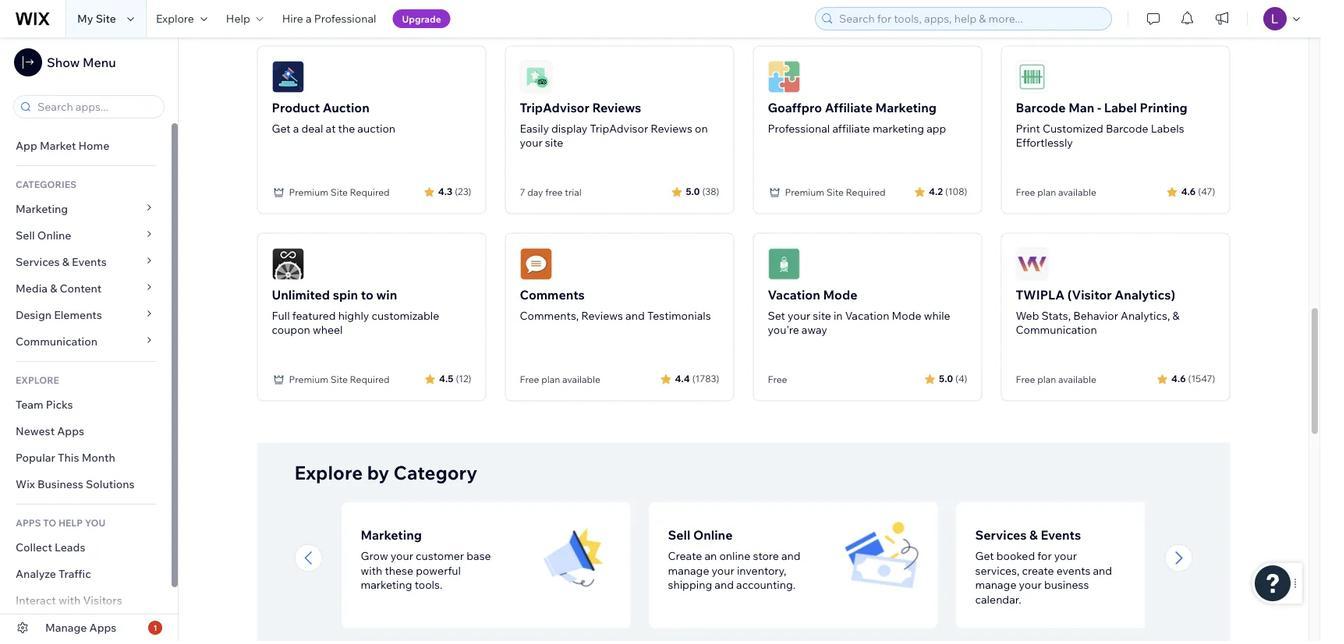 Task type: describe. For each thing, give the bounding box(es) containing it.
collect
[[16, 540, 52, 554]]

comments
[[520, 287, 585, 302]]

in
[[834, 309, 843, 322]]

& for media & content
[[50, 282, 57, 295]]

with inside the marketing grow your customer base with these powerful marketing tools.
[[361, 564, 382, 577]]

sell online category icon image
[[844, 521, 919, 596]]

reviews inside comments comments, reviews and testimonials
[[581, 309, 623, 322]]

vacation mode logo image
[[768, 248, 801, 281]]

printing
[[1140, 100, 1188, 115]]

available for comments,
[[562, 373, 600, 385]]

hire a professional link
[[273, 0, 386, 37]]

comments logo image
[[520, 248, 553, 281]]

month
[[82, 451, 115, 464]]

marketing for marketing
[[16, 202, 68, 216]]

available for (visitor
[[1058, 373, 1096, 385]]

1 vertical spatial mode
[[892, 309, 922, 322]]

0 horizontal spatial barcode
[[1016, 100, 1066, 115]]

services for services & events
[[16, 255, 60, 269]]

4.3
[[438, 186, 453, 197]]

manage apps
[[45, 621, 116, 634]]

elements
[[54, 308, 102, 322]]

help
[[226, 12, 250, 25]]

4.5 (12)
[[439, 373, 471, 385]]

& inside twipla (visitor analytics) web stats, behavior analytics, & communication
[[1173, 309, 1180, 322]]

popular this month
[[16, 451, 115, 464]]

1 horizontal spatial a
[[306, 12, 312, 25]]

manage inside services & events get booked for your services, create events and manage your business calendar.
[[975, 578, 1017, 592]]

display
[[551, 121, 588, 135]]

home
[[78, 139, 109, 152]]

events for services & events
[[72, 255, 107, 269]]

explore
[[16, 374, 59, 386]]

media & content
[[16, 282, 102, 295]]

design elements link
[[0, 302, 172, 328]]

win
[[376, 287, 397, 302]]

at
[[326, 121, 336, 135]]

your down create in the bottom of the page
[[1019, 578, 1042, 592]]

to
[[361, 287, 373, 302]]

help button
[[217, 0, 273, 37]]

easily
[[520, 121, 549, 135]]

print
[[1016, 121, 1040, 135]]

4.6 for barcode man - label printing
[[1181, 186, 1196, 197]]

free plan available for man
[[1016, 186, 1096, 198]]

auction
[[323, 100, 370, 115]]

marketing inside the marketing grow your customer base with these powerful marketing tools.
[[361, 578, 412, 592]]

4.4 (1783)
[[675, 373, 719, 385]]

effortlessly
[[1016, 135, 1073, 149]]

business
[[1044, 578, 1089, 592]]

show menu button
[[14, 48, 116, 76]]

your inside sell online create an online store and manage your inventory, shipping and accounting.
[[712, 564, 735, 577]]

0 horizontal spatial vacation
[[768, 287, 820, 302]]

product auction get a deal at the auction
[[272, 100, 396, 135]]

goaffpro affiliate marketing logo image
[[768, 61, 801, 93]]

(1783)
[[692, 373, 719, 385]]

explore for explore by category
[[294, 461, 363, 484]]

interact with visitors link
[[0, 587, 172, 614]]

app market home link
[[0, 133, 172, 159]]

(visitor
[[1068, 287, 1112, 302]]

get inside services & events get booked for your services, create events and manage your business calendar.
[[975, 549, 994, 563]]

communication link
[[0, 328, 172, 355]]

product
[[272, 100, 320, 115]]

deal
[[301, 121, 323, 135]]

services & events
[[16, 255, 107, 269]]

twipla (visitor analytics) web stats, behavior analytics, & communication
[[1016, 287, 1180, 336]]

comments,
[[520, 309, 579, 322]]

app
[[927, 121, 946, 135]]

and inside services & events get booked for your services, create events and manage your business calendar.
[[1093, 564, 1112, 577]]

while
[[924, 309, 950, 322]]

the
[[338, 121, 355, 135]]

sell online create an online store and manage your inventory, shipping and accounting.
[[668, 527, 801, 592]]

media & content link
[[0, 275, 172, 302]]

powerful
[[416, 564, 461, 577]]

content
[[60, 282, 102, 295]]

marketing for marketing grow your customer base with these powerful marketing tools.
[[361, 527, 422, 543]]

app
[[16, 139, 37, 152]]

plan for man
[[1037, 186, 1056, 198]]

site for product auction
[[331, 186, 348, 198]]

collect leads link
[[0, 534, 172, 561]]

web
[[1016, 309, 1039, 322]]

free for twipla (visitor analytics)
[[1016, 373, 1035, 385]]

marketing link
[[0, 196, 172, 222]]

twipla (visitor analytics) logo image
[[1016, 248, 1049, 281]]

sell online link
[[0, 222, 172, 249]]

online for sell online create an online store and manage your inventory, shipping and accounting.
[[693, 527, 733, 543]]

interact with visitors
[[16, 594, 122, 607]]

free for comments
[[520, 373, 539, 385]]

tripadvisor reviews easily display tripadvisor reviews on your site
[[520, 100, 708, 149]]

professional inside goaffpro affiliate marketing professional affiliate marketing app
[[768, 121, 830, 135]]

affiliate
[[825, 100, 873, 115]]

team
[[16, 398, 43, 411]]

online
[[719, 549, 751, 563]]

grow
[[361, 549, 388, 563]]

events
[[1057, 564, 1091, 577]]

4.2 (108)
[[929, 186, 968, 197]]

plan for comments,
[[541, 373, 560, 385]]

categories
[[16, 178, 76, 190]]

site right my
[[96, 12, 116, 25]]

behavior
[[1073, 309, 1118, 322]]

plan for (visitor
[[1037, 373, 1056, 385]]

barcode man - label printing print customized barcode labels effortlessly
[[1016, 100, 1188, 149]]

(38)
[[702, 186, 719, 197]]

apps for manage apps
[[89, 621, 116, 634]]

5.0 for vacation mode
[[939, 373, 953, 385]]

on
[[695, 121, 708, 135]]

newest
[[16, 424, 55, 438]]

events for services & events get booked for your services, create events and manage your business calendar.
[[1041, 527, 1081, 543]]

available for man
[[1058, 186, 1096, 198]]

get inside product auction get a deal at the auction
[[272, 121, 291, 135]]

wix business solutions link
[[0, 471, 172, 498]]

visitors
[[83, 594, 122, 607]]

picks
[[46, 398, 73, 411]]

explore for explore
[[156, 12, 194, 25]]

this
[[58, 451, 79, 464]]

marketing grow your customer base with these powerful marketing tools.
[[361, 527, 491, 592]]

Search apps... field
[[33, 96, 159, 118]]

site for goaffpro affiliate marketing
[[827, 186, 844, 198]]

1 vertical spatial reviews
[[651, 121, 693, 135]]

required for affiliate
[[846, 186, 886, 198]]

4.6 for twipla (visitor analytics)
[[1171, 373, 1186, 385]]

marketing inside goaffpro affiliate marketing professional affiliate marketing app
[[873, 121, 924, 135]]

& for services & events get booked for your services, create events and manage your business calendar.
[[1030, 527, 1038, 543]]

a inside product auction get a deal at the auction
[[293, 121, 299, 135]]

customized
[[1043, 121, 1104, 135]]

premium for professional
[[785, 186, 824, 198]]

site for unlimited spin to win
[[331, 373, 348, 385]]

(47)
[[1198, 186, 1216, 197]]

sell for sell online create an online store and manage your inventory, shipping and accounting.
[[668, 527, 691, 543]]

labels
[[1151, 121, 1184, 135]]



Task type: vqa. For each thing, say whether or not it's contained in the screenshot.


Task type: locate. For each thing, give the bounding box(es) containing it.
0 horizontal spatial online
[[37, 229, 71, 242]]

1 horizontal spatial apps
[[89, 621, 116, 634]]

0 horizontal spatial communication
[[16, 335, 100, 348]]

vacation
[[768, 287, 820, 302], [845, 309, 889, 322]]

events inside sidebar element
[[72, 255, 107, 269]]

shipping
[[668, 578, 712, 592]]

communication down design elements
[[16, 335, 100, 348]]

0 horizontal spatial events
[[72, 255, 107, 269]]

plan down the stats,
[[1037, 373, 1056, 385]]

mode left while
[[892, 309, 922, 322]]

barcode up "print"
[[1016, 100, 1066, 115]]

0 horizontal spatial mode
[[823, 287, 858, 302]]

1 vertical spatial 5.0
[[939, 373, 953, 385]]

get up services,
[[975, 549, 994, 563]]

sidebar element
[[0, 37, 179, 641]]

online for sell online
[[37, 229, 71, 242]]

and down online
[[715, 578, 734, 592]]

design
[[16, 308, 52, 322]]

-
[[1097, 100, 1101, 115]]

goaffpro
[[768, 100, 822, 115]]

& up for
[[1030, 527, 1038, 543]]

1 horizontal spatial manage
[[975, 578, 1017, 592]]

explore left the by
[[294, 461, 363, 484]]

tools.
[[415, 578, 442, 592]]

0 vertical spatial 4.6
[[1181, 186, 1196, 197]]

1 horizontal spatial mode
[[892, 309, 922, 322]]

newest apps
[[16, 424, 84, 438]]

communication
[[1016, 323, 1097, 336], [16, 335, 100, 348]]

events inside services & events get booked for your services, create events and manage your business calendar.
[[1041, 527, 1081, 543]]

site inside "tripadvisor reviews easily display tripadvisor reviews on your site"
[[545, 135, 563, 149]]

manage up shipping
[[668, 564, 709, 577]]

reviews
[[592, 100, 641, 115], [651, 121, 693, 135], [581, 309, 623, 322]]

and left testimonials
[[626, 309, 645, 322]]

2 vertical spatial marketing
[[361, 527, 422, 543]]

vacation right in
[[845, 309, 889, 322]]

trial
[[565, 186, 582, 198]]

coupon
[[272, 323, 310, 336]]

1 vertical spatial manage
[[975, 578, 1017, 592]]

& inside services & events get booked for your services, create events and manage your business calendar.
[[1030, 527, 1038, 543]]

1 vertical spatial site
[[813, 309, 831, 322]]

marketing inside marketing link
[[16, 202, 68, 216]]

create
[[668, 549, 702, 563]]

premium site required for professional
[[785, 186, 886, 198]]

(1547)
[[1188, 373, 1216, 385]]

premium up vacation mode logo
[[785, 186, 824, 198]]

free for barcode man - label printing
[[1016, 186, 1035, 198]]

upgrade button
[[393, 9, 451, 28]]

& right media
[[50, 282, 57, 295]]

1 horizontal spatial get
[[975, 549, 994, 563]]

events up for
[[1041, 527, 1081, 543]]

5.0
[[686, 186, 700, 197], [939, 373, 953, 385]]

your inside vacation mode set your site in vacation mode while you're away
[[788, 309, 810, 322]]

site down wheel
[[331, 373, 348, 385]]

your inside "tripadvisor reviews easily display tripadvisor reviews on your site"
[[520, 135, 543, 149]]

sell up services & events at left top
[[16, 229, 35, 242]]

1 vertical spatial online
[[693, 527, 733, 543]]

with down grow
[[361, 564, 382, 577]]

0 vertical spatial tripadvisor
[[520, 100, 590, 115]]

7
[[520, 186, 525, 198]]

vacation up set
[[768, 287, 820, 302]]

analyze traffic link
[[0, 561, 172, 587]]

5.0 for tripadvisor reviews
[[686, 186, 700, 197]]

your down online
[[712, 564, 735, 577]]

0 horizontal spatial with
[[58, 594, 81, 607]]

0 horizontal spatial a
[[293, 121, 299, 135]]

premium for a
[[289, 186, 328, 198]]

required down "auction"
[[350, 186, 390, 198]]

0 horizontal spatial tripadvisor
[[520, 100, 590, 115]]

menu
[[83, 55, 116, 70]]

your down "easily"
[[520, 135, 543, 149]]

explore left help
[[156, 12, 194, 25]]

and right events
[[1093, 564, 1112, 577]]

1 vertical spatial events
[[1041, 527, 1081, 543]]

free plan available down the 'effortlessly'
[[1016, 186, 1096, 198]]

online up services & events at left top
[[37, 229, 71, 242]]

1 horizontal spatial site
[[813, 309, 831, 322]]

marketing
[[873, 121, 924, 135], [361, 578, 412, 592]]

get down product
[[272, 121, 291, 135]]

solutions
[[86, 477, 135, 491]]

and right store
[[782, 549, 801, 563]]

0 vertical spatial 5.0
[[686, 186, 700, 197]]

site down the
[[331, 186, 348, 198]]

1 vertical spatial with
[[58, 594, 81, 607]]

professional right "hire"
[[314, 12, 376, 25]]

0 vertical spatial manage
[[668, 564, 709, 577]]

free right (12)
[[520, 373, 539, 385]]

5.0 left (38)
[[686, 186, 700, 197]]

1 vertical spatial marketing
[[361, 578, 412, 592]]

tripadvisor
[[520, 100, 590, 115], [590, 121, 648, 135]]

plan
[[1037, 186, 1056, 198], [541, 373, 560, 385], [1037, 373, 1056, 385]]

premium site required down affiliate
[[785, 186, 886, 198]]

services inside sidebar element
[[16, 255, 60, 269]]

marketing down these
[[361, 578, 412, 592]]

wheel
[[313, 323, 343, 336]]

show menu
[[47, 55, 116, 70]]

your up these
[[391, 549, 413, 563]]

(12)
[[456, 373, 471, 385]]

business
[[37, 477, 83, 491]]

0 horizontal spatial get
[[272, 121, 291, 135]]

1 horizontal spatial communication
[[1016, 323, 1097, 336]]

0 vertical spatial online
[[37, 229, 71, 242]]

popular this month link
[[0, 445, 172, 471]]

newest apps link
[[0, 418, 172, 445]]

1 vertical spatial professional
[[768, 121, 830, 135]]

1 vertical spatial vacation
[[845, 309, 889, 322]]

0 horizontal spatial apps
[[57, 424, 84, 438]]

0 vertical spatial services
[[16, 255, 60, 269]]

premium site required
[[289, 186, 390, 198], [785, 186, 886, 198], [289, 373, 390, 385]]

online
[[37, 229, 71, 242], [693, 527, 733, 543]]

sell inside sell online create an online store and manage your inventory, shipping and accounting.
[[668, 527, 691, 543]]

a right "hire"
[[306, 12, 312, 25]]

online inside sell online create an online store and manage your inventory, shipping and accounting.
[[693, 527, 733, 543]]

sell inside sidebar element
[[16, 229, 35, 242]]

marketing down categories
[[16, 202, 68, 216]]

4.6 left (47)
[[1181, 186, 1196, 197]]

&
[[62, 255, 69, 269], [50, 282, 57, 295], [1173, 309, 1180, 322], [1030, 527, 1038, 543]]

1 vertical spatial marketing
[[16, 202, 68, 216]]

site up away
[[813, 309, 831, 322]]

premium site required down the
[[289, 186, 390, 198]]

unlimited spin to win logo image
[[272, 248, 305, 281]]

1 horizontal spatial services
[[975, 527, 1027, 543]]

1 vertical spatial tripadvisor
[[590, 121, 648, 135]]

premium site required down wheel
[[289, 373, 390, 385]]

0 horizontal spatial sell
[[16, 229, 35, 242]]

0 horizontal spatial marketing
[[361, 578, 412, 592]]

show
[[47, 55, 80, 70]]

1 horizontal spatial 5.0
[[939, 373, 953, 385]]

spin
[[333, 287, 358, 302]]

required down affiliate
[[846, 186, 886, 198]]

free plan available for comments,
[[520, 373, 600, 385]]

0 horizontal spatial services
[[16, 255, 60, 269]]

manage
[[668, 564, 709, 577], [975, 578, 1017, 592]]

manage down services,
[[975, 578, 1017, 592]]

for
[[1038, 549, 1052, 563]]

apps
[[57, 424, 84, 438], [89, 621, 116, 634]]

2 horizontal spatial marketing
[[876, 100, 937, 115]]

apps to help you
[[16, 517, 105, 528]]

your inside the marketing grow your customer base with these powerful marketing tools.
[[391, 549, 413, 563]]

services up booked
[[975, 527, 1027, 543]]

0 vertical spatial a
[[306, 12, 312, 25]]

and inside comments comments, reviews and testimonials
[[626, 309, 645, 322]]

site
[[545, 135, 563, 149], [813, 309, 831, 322]]

category
[[394, 461, 477, 484]]

0 vertical spatial events
[[72, 255, 107, 269]]

manage inside sell online create an online store and manage your inventory, shipping and accounting.
[[668, 564, 709, 577]]

1
[[153, 623, 157, 633]]

events
[[72, 255, 107, 269], [1041, 527, 1081, 543]]

4.3 (23)
[[438, 186, 471, 197]]

tripadvisor up display
[[520, 100, 590, 115]]

inventory,
[[737, 564, 786, 577]]

with down traffic at the bottom of page
[[58, 594, 81, 607]]

booked
[[997, 549, 1035, 563]]

you're
[[768, 323, 799, 336]]

premium for win
[[289, 373, 328, 385]]

(23)
[[455, 186, 471, 197]]

premium site required for win
[[289, 373, 390, 385]]

base
[[467, 549, 491, 563]]

4.6 left (1547)
[[1171, 373, 1186, 385]]

free plan available down the stats,
[[1016, 373, 1096, 385]]

barcode man - label printing logo image
[[1016, 61, 1049, 93]]

1 horizontal spatial marketing
[[361, 527, 422, 543]]

0 horizontal spatial explore
[[156, 12, 194, 25]]

my site
[[77, 12, 116, 25]]

your up away
[[788, 309, 810, 322]]

marketing up app
[[876, 100, 937, 115]]

sell up create on the right bottom of the page
[[668, 527, 691, 543]]

0 vertical spatial apps
[[57, 424, 84, 438]]

0 vertical spatial with
[[361, 564, 382, 577]]

0 vertical spatial get
[[272, 121, 291, 135]]

marketing category icon image
[[537, 521, 612, 596]]

& for services & events
[[62, 255, 69, 269]]

services & events get booked for your services, create events and manage your business calendar.
[[975, 527, 1112, 606]]

with inside sidebar element
[[58, 594, 81, 607]]

free down you're
[[768, 373, 787, 385]]

marketing inside the marketing grow your customer base with these powerful marketing tools.
[[361, 527, 422, 543]]

1 horizontal spatial online
[[693, 527, 733, 543]]

apps for newest apps
[[57, 424, 84, 438]]

communication down the stats,
[[1016, 323, 1097, 336]]

these
[[385, 564, 413, 577]]

plan down the comments,
[[541, 373, 560, 385]]

0 vertical spatial explore
[[156, 12, 194, 25]]

premium site required for a
[[289, 186, 390, 198]]

1 vertical spatial services
[[975, 527, 1027, 543]]

available down the 'effortlessly'
[[1058, 186, 1096, 198]]

2 vertical spatial reviews
[[581, 309, 623, 322]]

1 horizontal spatial sell
[[668, 527, 691, 543]]

1 vertical spatial get
[[975, 549, 994, 563]]

free down the 'effortlessly'
[[1016, 186, 1035, 198]]

services down sell online
[[16, 255, 60, 269]]

help
[[58, 517, 83, 528]]

0 vertical spatial marketing
[[873, 121, 924, 135]]

apps inside "link"
[[57, 424, 84, 438]]

a left deal
[[293, 121, 299, 135]]

twipla
[[1016, 287, 1065, 302]]

communication inside sidebar element
[[16, 335, 100, 348]]

1 vertical spatial 4.6
[[1171, 373, 1186, 385]]

0 vertical spatial mode
[[823, 287, 858, 302]]

services inside services & events get booked for your services, create events and manage your business calendar.
[[975, 527, 1027, 543]]

apps down "visitors"
[[89, 621, 116, 634]]

affiliate
[[833, 121, 870, 135]]

site down display
[[545, 135, 563, 149]]

1 horizontal spatial professional
[[768, 121, 830, 135]]

marketing
[[876, 100, 937, 115], [16, 202, 68, 216], [361, 527, 422, 543]]

analytics,
[[1121, 309, 1170, 322]]

site down affiliate
[[827, 186, 844, 198]]

premium
[[289, 186, 328, 198], [785, 186, 824, 198], [289, 373, 328, 385]]

analyze
[[16, 567, 56, 581]]

required for auction
[[350, 186, 390, 198]]

sell
[[16, 229, 35, 242], [668, 527, 691, 543]]

0 vertical spatial vacation
[[768, 287, 820, 302]]

Search for tools, apps, help & more... field
[[835, 8, 1107, 30]]

1 horizontal spatial tripadvisor
[[590, 121, 648, 135]]

popular
[[16, 451, 55, 464]]

online up an
[[693, 527, 733, 543]]

1 vertical spatial sell
[[668, 527, 691, 543]]

1 horizontal spatial vacation
[[845, 309, 889, 322]]

tripadvisor right display
[[590, 121, 648, 135]]

marketing left app
[[873, 121, 924, 135]]

1 vertical spatial apps
[[89, 621, 116, 634]]

label
[[1104, 100, 1137, 115]]

tripadvisor reviews logo image
[[520, 61, 553, 93]]

store
[[753, 549, 779, 563]]

mode
[[823, 287, 858, 302], [892, 309, 922, 322]]

sell online
[[16, 229, 71, 242]]

0 vertical spatial reviews
[[592, 100, 641, 115]]

1 vertical spatial barcode
[[1106, 121, 1149, 135]]

required down highly
[[350, 373, 390, 385]]

0 horizontal spatial site
[[545, 135, 563, 149]]

upgrade
[[402, 13, 441, 25]]

0 vertical spatial marketing
[[876, 100, 937, 115]]

online inside sidebar element
[[37, 229, 71, 242]]

plan down the 'effortlessly'
[[1037, 186, 1056, 198]]

sell for sell online
[[16, 229, 35, 242]]

communication inside twipla (visitor analytics) web stats, behavior analytics, & communication
[[1016, 323, 1097, 336]]

day
[[527, 186, 543, 198]]

professional down goaffpro
[[768, 121, 830, 135]]

mode up in
[[823, 287, 858, 302]]

marketing inside goaffpro affiliate marketing professional affiliate marketing app
[[876, 100, 937, 115]]

app market home
[[16, 139, 109, 152]]

& up media & content
[[62, 255, 69, 269]]

product auction logo image
[[272, 61, 305, 93]]

0 vertical spatial site
[[545, 135, 563, 149]]

4.6 (1547)
[[1171, 373, 1216, 385]]

events down sell online link
[[72, 255, 107, 269]]

site inside vacation mode set your site in vacation mode while you're away
[[813, 309, 831, 322]]

0 horizontal spatial manage
[[668, 564, 709, 577]]

analytics)
[[1115, 287, 1175, 302]]

set
[[768, 309, 785, 322]]

available down the comments,
[[562, 373, 600, 385]]

marketing up grow
[[361, 527, 422, 543]]

0 horizontal spatial 5.0
[[686, 186, 700, 197]]

barcode down the label
[[1106, 121, 1149, 135]]

required for spin
[[350, 373, 390, 385]]

1 vertical spatial a
[[293, 121, 299, 135]]

1 horizontal spatial barcode
[[1106, 121, 1149, 135]]

customer
[[416, 549, 464, 563]]

your up events
[[1054, 549, 1077, 563]]

0 vertical spatial sell
[[16, 229, 35, 242]]

(108)
[[945, 186, 968, 197]]

auction
[[357, 121, 396, 135]]

1 horizontal spatial with
[[361, 564, 382, 577]]

site
[[96, 12, 116, 25], [331, 186, 348, 198], [827, 186, 844, 198], [331, 373, 348, 385]]

available down behavior
[[1058, 373, 1096, 385]]

5.0 (4)
[[939, 373, 968, 385]]

featured
[[292, 309, 336, 322]]

premium down deal
[[289, 186, 328, 198]]

0 vertical spatial professional
[[314, 12, 376, 25]]

5.0 left "(4)"
[[939, 373, 953, 385]]

1 horizontal spatial events
[[1041, 527, 1081, 543]]

free down web
[[1016, 373, 1035, 385]]

services for services & events get booked for your services, create events and manage your business calendar.
[[975, 527, 1027, 543]]

0 horizontal spatial professional
[[314, 12, 376, 25]]

by
[[367, 461, 389, 484]]

free plan available for (visitor
[[1016, 373, 1096, 385]]

0 horizontal spatial marketing
[[16, 202, 68, 216]]

& right analytics,
[[1173, 309, 1180, 322]]

free
[[1016, 186, 1035, 198], [520, 373, 539, 385], [768, 373, 787, 385], [1016, 373, 1035, 385]]

1 vertical spatial explore
[[294, 461, 363, 484]]

services
[[16, 255, 60, 269], [975, 527, 1027, 543]]

premium down the coupon
[[289, 373, 328, 385]]

free plan available down the comments,
[[520, 373, 600, 385]]

1 horizontal spatial marketing
[[873, 121, 924, 135]]

free
[[545, 186, 563, 198]]

traffic
[[59, 567, 91, 581]]

0 vertical spatial barcode
[[1016, 100, 1066, 115]]

a
[[306, 12, 312, 25], [293, 121, 299, 135]]

1 horizontal spatial explore
[[294, 461, 363, 484]]

apps up this
[[57, 424, 84, 438]]



